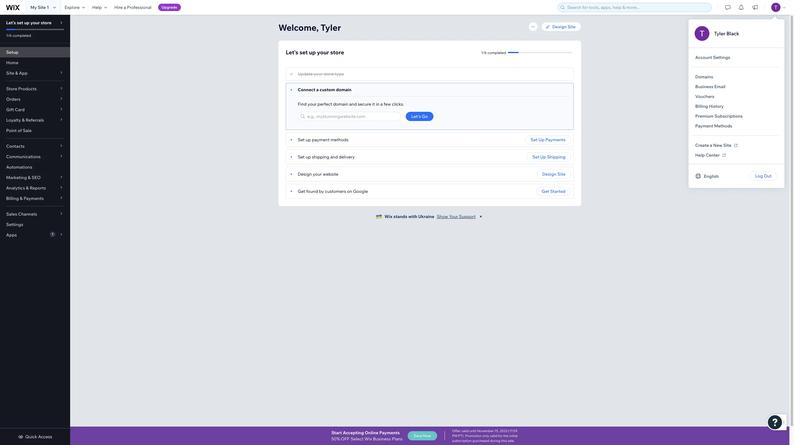 Task type: describe. For each thing, give the bounding box(es) containing it.
1 vertical spatial set
[[300, 49, 308, 56]]

set up shipping button
[[527, 153, 571, 162]]

billing & payments button
[[0, 194, 70, 204]]

save
[[414, 434, 422, 439]]

methods
[[331, 137, 348, 143]]

quick access
[[25, 435, 52, 440]]

point
[[6, 128, 17, 134]]

access
[[38, 435, 52, 440]]

connect a custom domain
[[298, 87, 351, 93]]

update
[[298, 71, 313, 77]]

with
[[408, 214, 417, 220]]

completed inside sidebar element
[[13, 33, 31, 38]]

account
[[695, 55, 712, 60]]

upgrade
[[162, 5, 177, 10]]

reports
[[30, 186, 46, 191]]

payment methods link
[[690, 121, 737, 131]]

subscriptions
[[715, 114, 743, 119]]

perfect
[[317, 102, 332, 107]]

in
[[376, 102, 379, 107]]

support
[[459, 214, 476, 220]]

hire
[[114, 5, 123, 10]]

help for help
[[92, 5, 102, 10]]

marketing & seo button
[[0, 173, 70, 183]]

your for update
[[314, 71, 323, 77]]

accepting
[[343, 431, 364, 436]]

get for get found by customers on google
[[298, 189, 305, 194]]

(11:59
[[508, 429, 517, 434]]

welcome,
[[278, 22, 319, 33]]

during
[[490, 439, 500, 444]]

1 horizontal spatial 1/6 completed
[[481, 50, 506, 55]]

set up shipping and delivery
[[298, 154, 355, 160]]

sales channels
[[6, 212, 37, 217]]

loyalty & referrals
[[6, 118, 44, 123]]

1 inside sidebar element
[[52, 233, 53, 237]]

1 vertical spatial completed
[[488, 50, 506, 55]]

1/6 inside sidebar element
[[6, 33, 12, 38]]

until
[[469, 429, 476, 434]]

channels
[[18, 212, 37, 217]]

15,
[[495, 429, 499, 434]]

pt).
[[458, 434, 464, 439]]

up inside sidebar element
[[24, 20, 29, 26]]

settings inside sidebar element
[[6, 222, 23, 228]]

business email
[[695, 84, 725, 90]]

find
[[298, 102, 307, 107]]

up left payment at the top left of the page
[[306, 137, 311, 143]]

loyalty
[[6, 118, 21, 123]]

your up update your store type
[[317, 49, 329, 56]]

design inside button
[[542, 172, 556, 177]]

set up payments
[[531, 137, 565, 143]]

& for billing
[[20, 196, 23, 201]]

store products
[[6, 86, 37, 92]]

a right in
[[380, 102, 383, 107]]

online
[[365, 431, 378, 436]]

apps
[[6, 233, 17, 238]]

0 horizontal spatial and
[[330, 154, 338, 160]]

sales channels button
[[0, 209, 70, 220]]

customers
[[325, 189, 346, 194]]

setup link
[[0, 47, 70, 58]]

billing for billing history
[[695, 104, 708, 109]]

& for site
[[15, 70, 18, 76]]

email
[[714, 84, 725, 90]]

billing history link
[[690, 102, 729, 111]]

pm
[[452, 434, 457, 439]]

gift card button
[[0, 105, 70, 115]]

0 vertical spatial settings
[[713, 55, 730, 60]]

get started button
[[536, 187, 571, 196]]

payments for billing & payments
[[24, 196, 44, 201]]

loyalty & referrals button
[[0, 115, 70, 126]]

analytics & reports
[[6, 186, 46, 191]]

get for get started
[[542, 189, 549, 194]]

design your website
[[298, 172, 338, 177]]

type
[[335, 71, 344, 77]]

billing & payments
[[6, 196, 44, 201]]

point of sale link
[[0, 126, 70, 136]]

sales
[[6, 212, 17, 217]]

settings link
[[0, 220, 70, 230]]

tyler black
[[714, 30, 739, 37]]

professional
[[127, 5, 152, 10]]

referrals
[[26, 118, 44, 123]]

1 horizontal spatial tyler
[[714, 30, 725, 37]]

marketing & seo
[[6, 175, 41, 181]]

Search for tools, apps, help & more... field
[[565, 3, 709, 12]]

1 vertical spatial let's
[[286, 49, 298, 56]]

up for shipping
[[540, 154, 546, 160]]

save now button
[[408, 432, 437, 441]]

payment methods
[[695, 123, 732, 129]]

1 horizontal spatial wix
[[385, 214, 392, 220]]

history
[[709, 104, 724, 109]]

payments inside start accepting online payments 50% off select wix business plans
[[379, 431, 400, 436]]

secure
[[358, 102, 371, 107]]

design site link
[[541, 22, 581, 31]]

set for set up shipping
[[532, 154, 539, 160]]

site inside button
[[557, 172, 565, 177]]

custom
[[320, 87, 335, 93]]

site inside dropdown button
[[6, 70, 14, 76]]

set for set up payments
[[531, 137, 538, 143]]

website
[[323, 172, 338, 177]]

domain for custom
[[336, 87, 351, 93]]

connect
[[298, 87, 315, 93]]

your
[[449, 214, 458, 220]]

1 horizontal spatial let's set up your store
[[286, 49, 344, 56]]

promotion
[[465, 434, 482, 439]]

a for hire
[[124, 5, 126, 10]]

0 vertical spatial and
[[349, 102, 357, 107]]

let's inside sidebar element
[[6, 20, 16, 26]]

billing for billing & payments
[[6, 196, 19, 201]]

business email link
[[690, 82, 730, 92]]

create
[[695, 143, 709, 148]]

design site inside button
[[542, 172, 565, 177]]

up for payments
[[539, 137, 544, 143]]

few
[[384, 102, 391, 107]]

save now
[[414, 434, 431, 439]]

off
[[341, 437, 349, 442]]

e.g., mystunningwebsite.com field
[[305, 112, 399, 121]]

wix inside start accepting online payments 50% off select wix business plans
[[364, 437, 372, 442]]

help for help center
[[695, 153, 705, 158]]

orders button
[[0, 94, 70, 105]]

analytics & reports button
[[0, 183, 70, 194]]



Task type: vqa. For each thing, say whether or not it's contained in the screenshot.
time
no



Task type: locate. For each thing, give the bounding box(es) containing it.
setup
[[6, 50, 18, 55]]

completed
[[13, 33, 31, 38], [488, 50, 506, 55]]

methods
[[714, 123, 732, 129]]

business down online
[[373, 437, 391, 442]]

sidebar element
[[0, 15, 70, 446]]

1 horizontal spatial business
[[695, 84, 713, 90]]

wix left stands
[[385, 214, 392, 220]]

2 vertical spatial let's
[[411, 114, 421, 119]]

a for create
[[710, 143, 712, 148]]

let's left go
[[411, 114, 421, 119]]

shipping
[[547, 154, 565, 160]]

your for design
[[313, 172, 322, 177]]

& left app
[[15, 70, 18, 76]]

0 horizontal spatial tyler
[[321, 22, 341, 33]]

business down domains
[[695, 84, 713, 90]]

up left shipping
[[306, 154, 311, 160]]

2 get from the left
[[542, 189, 549, 194]]

& left reports
[[26, 186, 29, 191]]

premium
[[695, 114, 714, 119]]

and
[[349, 102, 357, 107], [330, 154, 338, 160]]

settings down "sales"
[[6, 222, 23, 228]]

plans
[[392, 437, 403, 442]]

business inside start accepting online payments 50% off select wix business plans
[[373, 437, 391, 442]]

set inside sidebar element
[[17, 20, 23, 26]]

welcome, tyler
[[278, 22, 341, 33]]

up left shipping
[[540, 154, 546, 160]]

log
[[755, 174, 763, 179]]

contacts button
[[0, 141, 70, 152]]

billing inside billing history "link"
[[695, 104, 708, 109]]

out
[[764, 174, 772, 179]]

account settings link
[[690, 53, 735, 62]]

set for set up payment methods
[[298, 137, 305, 143]]

help center
[[695, 153, 720, 158]]

0 vertical spatial 1/6 completed
[[6, 33, 31, 38]]

store up type
[[330, 49, 344, 56]]

2 horizontal spatial let's
[[411, 114, 421, 119]]

domains link
[[690, 72, 718, 82]]

1 horizontal spatial billing
[[695, 104, 708, 109]]

1/6 completed inside sidebar element
[[6, 33, 31, 38]]

a left new
[[710, 143, 712, 148]]

your inside sidebar element
[[30, 20, 40, 26]]

0 horizontal spatial 1/6
[[6, 33, 12, 38]]

payments inside dropdown button
[[24, 196, 44, 201]]

wix stands with ukraine show your support
[[385, 214, 476, 220]]

english link
[[690, 172, 724, 181]]

1 vertical spatial 1/6 completed
[[481, 50, 506, 55]]

1 vertical spatial up
[[540, 154, 546, 160]]

settings
[[713, 55, 730, 60], [6, 222, 23, 228]]

0 vertical spatial help
[[92, 5, 102, 10]]

subscription
[[452, 439, 472, 444]]

1 horizontal spatial 1/6
[[481, 50, 487, 55]]

wix
[[385, 214, 392, 220], [364, 437, 372, 442]]

0 horizontal spatial 1
[[47, 5, 49, 10]]

& left seo
[[28, 175, 31, 181]]

quick access button
[[18, 435, 52, 440]]

settings right "account"
[[713, 55, 730, 60]]

new
[[713, 143, 722, 148]]

0 horizontal spatial completed
[[13, 33, 31, 38]]

0 horizontal spatial valid
[[461, 429, 469, 434]]

offer valid until november 15, 2023 (11:59 pm pt). promotion only valid for the initial subscription purchased during this sale.
[[452, 429, 518, 444]]

log out link
[[750, 172, 777, 181]]

0 horizontal spatial payments
[[24, 196, 44, 201]]

and left secure on the left of the page
[[349, 102, 357, 107]]

1 vertical spatial billing
[[6, 196, 19, 201]]

1 vertical spatial domain
[[333, 102, 348, 107]]

up up update
[[309, 49, 316, 56]]

0 vertical spatial payments
[[545, 137, 565, 143]]

billing inside billing & payments dropdown button
[[6, 196, 19, 201]]

a for connect
[[316, 87, 319, 93]]

your for find
[[308, 102, 317, 107]]

point of sale
[[6, 128, 32, 134]]

payments up plans
[[379, 431, 400, 436]]

50%
[[331, 437, 340, 442]]

0 vertical spatial let's
[[6, 20, 16, 26]]

1 vertical spatial store
[[330, 49, 344, 56]]

& down analytics & reports
[[20, 196, 23, 201]]

start
[[331, 431, 342, 436]]

1 down settings link
[[52, 233, 53, 237]]

set for set up shipping and delivery
[[298, 154, 305, 160]]

1/6
[[6, 33, 12, 38], [481, 50, 487, 55]]

up up set up shipping
[[539, 137, 544, 143]]

find your perfect domain and secure it in a few clicks.
[[298, 102, 404, 107]]

your down the my
[[30, 20, 40, 26]]

0 vertical spatial design site
[[552, 24, 576, 30]]

domains
[[695, 74, 713, 80]]

for
[[498, 434, 502, 439]]

0 horizontal spatial let's set up your store
[[6, 20, 51, 26]]

initial
[[509, 434, 518, 439]]

0 horizontal spatial wix
[[364, 437, 372, 442]]

1 vertical spatial design site
[[542, 172, 565, 177]]

home
[[6, 60, 18, 66]]

1 horizontal spatial help
[[695, 153, 705, 158]]

domain for perfect
[[333, 102, 348, 107]]

1 vertical spatial settings
[[6, 222, 23, 228]]

0 vertical spatial wix
[[385, 214, 392, 220]]

2 vertical spatial payments
[[379, 431, 400, 436]]

& inside popup button
[[22, 118, 25, 123]]

and left delivery
[[330, 154, 338, 160]]

1 vertical spatial 1
[[52, 233, 53, 237]]

premium subscriptions link
[[690, 111, 748, 121]]

0 vertical spatial billing
[[695, 104, 708, 109]]

1 vertical spatial payments
[[24, 196, 44, 201]]

1 right the my
[[47, 5, 49, 10]]

your
[[30, 20, 40, 26], [317, 49, 329, 56], [314, 71, 323, 77], [308, 102, 317, 107], [313, 172, 322, 177]]

seo
[[32, 175, 41, 181]]

show
[[437, 214, 448, 220]]

0 horizontal spatial get
[[298, 189, 305, 194]]

let's set up your store down the my
[[6, 20, 51, 26]]

store down the my site 1
[[41, 20, 51, 26]]

explore
[[65, 5, 80, 10]]

0 vertical spatial domain
[[336, 87, 351, 93]]

1 vertical spatial business
[[373, 437, 391, 442]]

1 horizontal spatial let's
[[286, 49, 298, 56]]

a left custom
[[316, 87, 319, 93]]

design
[[552, 24, 567, 30], [298, 172, 312, 177], [542, 172, 556, 177]]

0 vertical spatial business
[[695, 84, 713, 90]]

let's up setup
[[6, 20, 16, 26]]

hire a professional
[[114, 5, 152, 10]]

0 horizontal spatial settings
[[6, 222, 23, 228]]

set up shipping
[[532, 154, 565, 160]]

& for analytics
[[26, 186, 29, 191]]

1 vertical spatial help
[[695, 153, 705, 158]]

0 horizontal spatial business
[[373, 437, 391, 442]]

store left type
[[324, 71, 334, 77]]

payments for set up payments
[[545, 137, 565, 143]]

& inside dropdown button
[[20, 196, 23, 201]]

orders
[[6, 97, 20, 102]]

0 vertical spatial let's set up your store
[[6, 20, 51, 26]]

billing
[[695, 104, 708, 109], [6, 196, 19, 201]]

set up update
[[300, 49, 308, 56]]

help inside button
[[92, 5, 102, 10]]

now
[[423, 434, 431, 439]]

up up setup link
[[24, 20, 29, 26]]

& for loyalty
[[22, 118, 25, 123]]

a right hire at the top
[[124, 5, 126, 10]]

your right find
[[308, 102, 317, 107]]

app
[[19, 70, 28, 76]]

0 horizontal spatial let's
[[6, 20, 16, 26]]

analytics
[[6, 186, 25, 191]]

store
[[6, 86, 17, 92]]

& right loyalty
[[22, 118, 25, 123]]

let's set up your store inside sidebar element
[[6, 20, 51, 26]]

domain right perfect
[[333, 102, 348, 107]]

communications button
[[0, 152, 70, 162]]

1 horizontal spatial settings
[[713, 55, 730, 60]]

0 vertical spatial store
[[41, 20, 51, 26]]

my site 1
[[30, 5, 49, 10]]

billing down analytics
[[6, 196, 19, 201]]

clicks.
[[392, 102, 404, 107]]

sale.
[[508, 439, 515, 444]]

help center link
[[690, 150, 730, 160]]

0 horizontal spatial 1/6 completed
[[6, 33, 31, 38]]

sale
[[23, 128, 32, 134]]

let's up update
[[286, 49, 298, 56]]

1 horizontal spatial set
[[300, 49, 308, 56]]

set up payment methods
[[298, 137, 348, 143]]

get left started
[[542, 189, 549, 194]]

help down create
[[695, 153, 705, 158]]

store inside sidebar element
[[41, 20, 51, 26]]

1 vertical spatial valid
[[490, 434, 497, 439]]

2 horizontal spatial payments
[[545, 137, 565, 143]]

0 vertical spatial completed
[[13, 33, 31, 38]]

0 vertical spatial up
[[539, 137, 544, 143]]

found
[[306, 189, 318, 194]]

2 vertical spatial store
[[324, 71, 334, 77]]

get inside button
[[542, 189, 549, 194]]

1 horizontal spatial 1
[[52, 233, 53, 237]]

1 vertical spatial wix
[[364, 437, 372, 442]]

communications
[[6, 154, 41, 160]]

set up setup
[[17, 20, 23, 26]]

store products button
[[0, 84, 70, 94]]

stands
[[393, 214, 407, 220]]

domain up find your perfect domain and secure it in a few clicks.
[[336, 87, 351, 93]]

1 horizontal spatial valid
[[490, 434, 497, 439]]

1 vertical spatial 1/6
[[481, 50, 487, 55]]

0 vertical spatial valid
[[461, 429, 469, 434]]

this
[[501, 439, 507, 444]]

valid
[[461, 429, 469, 434], [490, 434, 497, 439]]

1 horizontal spatial get
[[542, 189, 549, 194]]

get left found on the left of page
[[298, 189, 305, 194]]

offer
[[452, 429, 461, 434]]

payments inside button
[[545, 137, 565, 143]]

1 vertical spatial and
[[330, 154, 338, 160]]

center
[[706, 153, 720, 158]]

billing up premium
[[695, 104, 708, 109]]

1 horizontal spatial completed
[[488, 50, 506, 55]]

payment
[[695, 123, 713, 129]]

started
[[550, 189, 565, 194]]

0 horizontal spatial set
[[17, 20, 23, 26]]

1 vertical spatial let's set up your store
[[286, 49, 344, 56]]

valid up pt).
[[461, 429, 469, 434]]

0 vertical spatial 1
[[47, 5, 49, 10]]

0 horizontal spatial help
[[92, 5, 102, 10]]

november
[[477, 429, 494, 434]]

payments up shipping
[[545, 137, 565, 143]]

your right update
[[314, 71, 323, 77]]

your left website
[[313, 172, 322, 177]]

help left hire at the top
[[92, 5, 102, 10]]

set
[[298, 137, 305, 143], [531, 137, 538, 143], [298, 154, 305, 160], [532, 154, 539, 160]]

valid up during
[[490, 434, 497, 439]]

let's set up your store up update your store type
[[286, 49, 344, 56]]

payments down the 'analytics & reports' popup button
[[24, 196, 44, 201]]

let's go
[[411, 114, 428, 119]]

0 vertical spatial set
[[17, 20, 23, 26]]

1 horizontal spatial payments
[[379, 431, 400, 436]]

& for marketing
[[28, 175, 31, 181]]

0 vertical spatial 1/6
[[6, 33, 12, 38]]

wix down online
[[364, 437, 372, 442]]

go
[[422, 114, 428, 119]]

1 get from the left
[[298, 189, 305, 194]]

marketing
[[6, 175, 27, 181]]

design site button
[[537, 170, 571, 179]]

gift
[[6, 107, 14, 113]]

1 horizontal spatial and
[[349, 102, 357, 107]]

0 horizontal spatial billing
[[6, 196, 19, 201]]

help button
[[89, 0, 111, 15]]

& inside popup button
[[26, 186, 29, 191]]

let's inside button
[[411, 114, 421, 119]]



